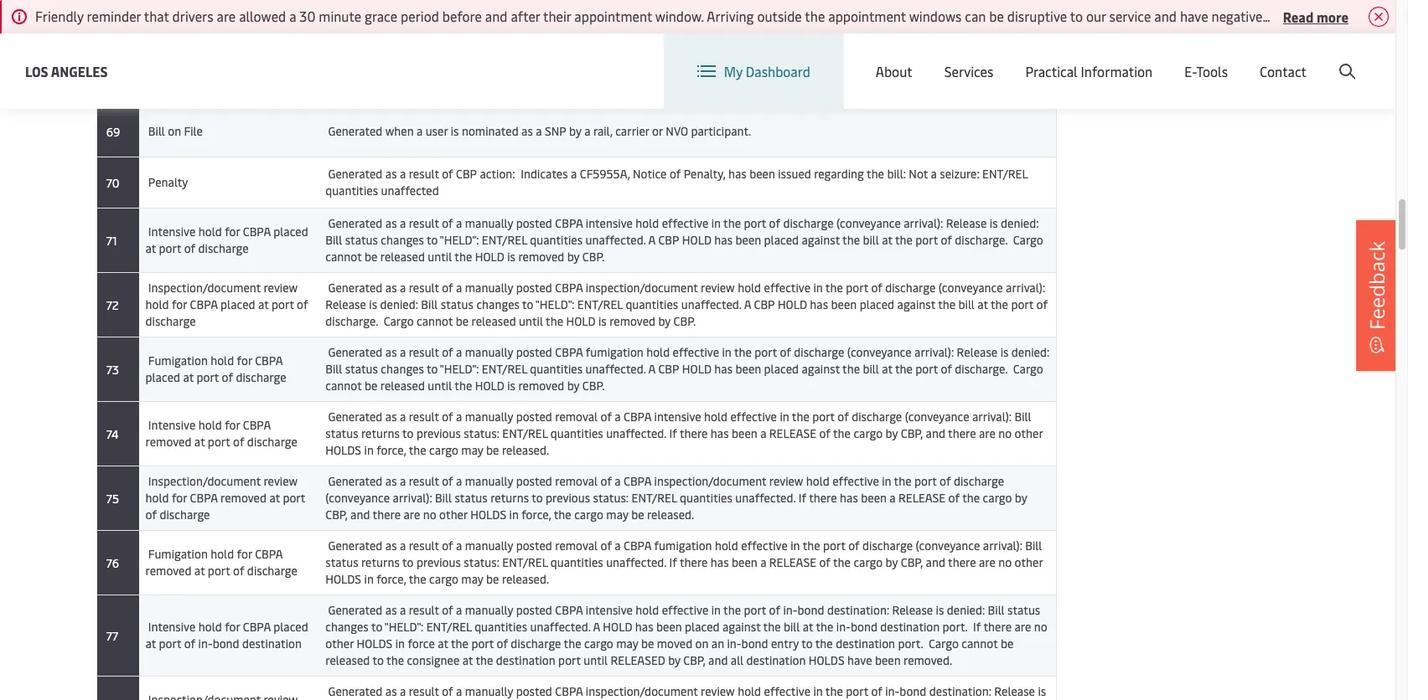 Task type: vqa. For each thing, say whether or not it's contained in the screenshot.
Action inside the Generated as a result of CBP action through the transaction delete function: Subtracts ENT/REL quantities in all bills associated with the container
yes



Task type: describe. For each thing, give the bounding box(es) containing it.
ent/rel inside the generated as a result of cbp action:  indicates a cf5955a, notice of penalty, has been issued regarding the bill: not a seizure: ent/rel quantities unaffected
[[983, 166, 1028, 182]]

at inside the generated as a result of a manually posted cbpa fumigation hold effective in the port of discharge (conveyance arrival): release is denied: bill status changes to "held": ent/rel quantities unaffected. a cbp hold has been placed against the bill at the port of discharge.  cargo cannot be released until the hold is removed by cbp.
[[882, 361, 893, 377]]

file
[[184, 123, 203, 139]]

returns inside generated as a result of a manually posted removal of a cbpa inspection/document review hold effective in the port of discharge (conveyance arrival): bill status returns to previous status: ent/rel quantities unaffected. if there has been a release of the cargo by cbp, and there are no other holds in force, the cargo may be released.
[[491, 490, 529, 506]]

2 drivers from the left
[[1335, 7, 1377, 25]]

bill inside generated as a result of a manually posted cbpa intensive hold effective in the port of in‑bond destination: release is denied: bill status changes to "held": ent/rel quantities unaffected. a hold has been placed against the bill at the in-bond destination port.  if there are no other holds in force at the port of discharge the cargo may be moved on an in-bond entry to the destination port.  cargo cannot be released to the consignee at the destination port until released by cbp, and all destination holds have been removed.
[[988, 603, 1005, 619]]

released. for intensive
[[502, 443, 549, 459]]

penalty
[[145, 174, 188, 190]]

until inside generated as a result of a manually posted cbpa intensive hold effective in the port of in‑bond destination: release is denied: bill status changes to "held": ent/rel quantities unaffected. a hold has been placed against the bill at the in-bond destination port.  if there are no other holds in force at the port of discharge the cargo may be moved on an in-bond entry to the destination port.  cargo cannot be released to the consignee at the destination port until released by cbp, and all destination holds have been removed.
[[584, 653, 608, 669]]

cargo inside the generated as a result of a manually posted cbpa fumigation hold effective in the port of discharge (conveyance arrival): release is denied: bill status changes to "held": ent/rel quantities unaffected. a cbp hold has been placed against the bill at the port of discharge.  cargo cannot be released until the hold is removed by cbp.
[[1013, 361, 1043, 377]]

all inside generated as a result of cbp action through the transaction delete function: subtracts ent/rel quantities in all bills associated with the container
[[898, 64, 911, 80]]

cbpa inside intensive hold for cbpa placed at port of discharge
[[243, 224, 271, 240]]

unaffected. inside generated as a result of a manually posted cbpa intensive hold effective in the port of in‑bond destination: release is denied: bill status changes to "held": ent/rel quantities unaffected. a hold has been placed against the bill at the in-bond destination port.  if there are no other holds in force at the port of discharge the cargo may be moved on an in-bond entry to the destination port.  cargo cannot be released to the consignee at the destination port until released by cbp, and all destination holds have been removed.
[[530, 619, 591, 635]]

inspection/document review hold for cbpa placed at port of discharge
[[145, 280, 308, 329]]

entry
[[771, 636, 799, 652]]

penalty,
[[684, 166, 726, 182]]

as for generated as a result of a manually posted cbpa inspection/document review hold effective in the port of in‑bond destination: release is
[[385, 684, 397, 700]]

generated as a result of a manually posted cbpa inspection/document review hold effective in the port of discharge (conveyance arrival): release is denied: bill status changes to "held": ent/rel quantities unaffected. a cbp hold has been placed against the bill at the port of discharge.  cargo cannot be released until the hold is removed by cbp.
[[325, 280, 1048, 329]]

moved
[[657, 636, 693, 652]]

hold inside generated as a result of a manually posted removal of a cbpa inspection/document review hold effective in the port of discharge (conveyance arrival): bill status returns to previous status: ent/rel quantities unaffected. if there has been a release of the cargo by cbp, and there are no other holds in force, the cargo may be released.
[[806, 474, 830, 490]]

allowed
[[239, 7, 286, 25]]

can
[[965, 7, 986, 25]]

(conveyance inside generated as a result of a manually posted removal of a cbpa intensive hold effective in the port of discharge (conveyance arrival): bill status returns to previous status: ent/rel quantities unaffected. if there has been a release of the cargo by cbp, and there are no other holds in force, the cargo may be released.
[[905, 409, 970, 425]]

ent/rel inside generated as a result of a manually posted removal of a cbpa intensive hold effective in the port of discharge (conveyance arrival): bill status returns to previous status: ent/rel quantities unaffected. if there has been a release of the cargo by cbp, and there are no other holds in force, the cargo may be released.
[[502, 426, 548, 442]]

result for generated as a result of cbp action:  indicates a cf5955a, notice of penalty, has been issued regarding the bill: not a seizure: ent/rel quantities unaffected
[[409, 166, 439, 182]]

released inside generated as a result of a manually posted cbpa intensive hold effective in the port of in‑bond destination: release is denied: bill status changes to "held": ent/rel quantities unaffected. a hold has been placed against the bill at the in-bond destination port.  if there are no other holds in force at the port of discharge the cargo may be moved on an in-bond entry to the destination port.  cargo cannot be released to the consignee at the destination port until released by cbp, and all destination holds have been removed.
[[325, 653, 370, 669]]

generated as a result of a manually posted cbpa intensive hold effective in the port of in‑bond destination: release is denied: bill status changes to "held": ent/rel quantities unaffected. a hold has been placed against the bill at the in-bond destination port.  if there are no other holds in force at the port of discharge the cargo may be moved on an in-bond entry to the destination port.  cargo cannot be released to the consignee at the destination port until released by cbp, and all destination holds have been removed.
[[325, 603, 1048, 669]]

1 appointment from the left
[[574, 7, 652, 25]]

been inside generated as a result of a manually posted removal of a cbpa fumigation hold effective in the port of discharge (conveyance arrival): bill status returns to previous status: ent/rel quantities unaffected. if there has been a release of the cargo by cbp, and there are no other holds in force, the cargo may be released.
[[732, 555, 758, 571]]

for inside the inspection/document review hold for cbpa placed at port of discharge
[[172, 297, 187, 313]]

generated as a result of a manually posted removal of a cbpa intensive hold effective in the port of discharge (conveyance arrival): bill status returns to previous status: ent/rel quantities unaffected. if there has been a release of the cargo by cbp, and there are no other holds in force, the cargo may be released.
[[325, 409, 1043, 459]]

70
[[104, 175, 119, 191]]

result for generated as a result of a manually posted cbpa inspection/document review hold effective in the port of discharge (conveyance arrival): release is denied: bill status changes to "held": ent/rel quantities unaffected. a cbp hold has been placed against the bill at the port of discharge.  cargo cannot be released until the hold is removed by cbp.
[[409, 280, 439, 296]]

cbp. for fumigation
[[582, 378, 605, 394]]

and inside generated as a result of a manually posted cbpa intensive hold effective in the port of in‑bond destination: release is denied: bill status changes to "held": ent/rel quantities unaffected. a hold has been placed against the bill at the in-bond destination port.  if there are no other holds in force at the port of discharge the cargo may be moved on an in-bond entry to the destination port.  cargo cannot be released to the consignee at the destination port until released by cbp, and all destination holds have been removed.
[[708, 653, 728, 669]]

as for generated as a result of a manually posted cbpa fumigation hold effective in the port of discharge (conveyance arrival): release is denied: bill status changes to "held": ent/rel quantities unaffected. a cbp hold has been placed against the bill at the port of discharge.  cargo cannot be released until the hold is removed by cbp.
[[385, 345, 397, 360]]

returns for generated as a result of a manually posted removal of a cbpa intensive hold effective in the port of discharge (conveyance arrival): bill status returns to previous status: ent/rel quantities unaffected. if there has been a release of the cargo by cbp, and there are no other holds in force, the cargo may be released.
[[361, 426, 400, 442]]

30
[[300, 7, 316, 25]]

removed.
[[904, 653, 952, 669]]

discharge inside generated as a result of a manually posted removal of a cbpa fumigation hold effective in the port of discharge (conveyance arrival): bill status returns to previous status: ent/rel quantities unaffected. if there has been a release of the cargo by cbp, and there are no other holds in force, the cargo may be released.
[[863, 538, 913, 554]]

generated for generated as a result of a manually posted cbpa inspection/document review hold effective in the port of in‑bond destination: release is
[[328, 684, 383, 700]]

discharge inside intensive hold for cbpa placed at port of discharge
[[198, 241, 249, 257]]

other for generated as a result of a manually posted removal of a cbpa intensive hold effective in the port of discharge (conveyance arrival): bill status returns to previous status: ent/rel quantities unaffected. if there has been a release of the cargo by cbp, and there are no other holds in force, the cargo may be released.
[[1015, 426, 1043, 442]]

and inside generated as a result of a manually posted removal of a cbpa inspection/document review hold effective in the port of discharge (conveyance arrival): bill status returns to previous status: ent/rel quantities unaffected. if there has been a release of the cargo by cbp, and there are no other holds in force, the cargo may be released.
[[350, 507, 370, 523]]

fumigation inside generated as a result of a manually posted removal of a cbpa fumigation hold effective in the port of discharge (conveyance arrival): bill status returns to previous status: ent/rel quantities unaffected. if there has been a release of the cargo by cbp, and there are no other holds in force, the cargo may be released.
[[654, 538, 712, 554]]

our
[[1086, 7, 1106, 25]]

friendly
[[35, 7, 84, 25]]

reminder
[[87, 7, 141, 25]]

cbp, inside generated as a result of a manually posted removal of a cbpa inspection/document review hold effective in the port of discharge (conveyance arrival): bill status returns to previous status: ent/rel quantities unaffected. if there has been a release of the cargo by cbp, and there are no other holds in force, the cargo may be released.
[[325, 507, 348, 523]]

generated for generated as a result of a manually posted removal of a cbpa fumigation hold effective in the port of discharge (conveyance arrival): bill status returns to previous status: ent/rel quantities unaffected. if there has been a release of the cargo by cbp, and there are no other holds in force, the cargo may be released.
[[328, 538, 383, 554]]

discharge inside fumigation hold for cbpa placed at port of discharge
[[236, 370, 286, 386]]

of inside the inspection/document review hold for cbpa placed at port of discharge
[[297, 297, 308, 313]]

as for generated as a result of cbp action through the transaction delete function: subtracts ent/rel quantities
[[385, 21, 397, 37]]

tools
[[1197, 62, 1228, 80]]

placed inside the inspection/document review hold for cbpa placed at port of discharge
[[221, 297, 255, 313]]

are for generated as a result of a manually posted cbpa intensive hold effective in the port of in‑bond destination: release is denied: bill status changes to "held": ent/rel quantities unaffected. a hold has been placed against the bill at the in-bond destination port.  if there are no other holds in force at the port of discharge the cargo may be moved on an in-bond entry to the destination port.  cargo cannot be released to the consignee at the destination port until released by cbp, and all destination holds have been removed.
[[1015, 619, 1031, 635]]

the inside the generated as a result of cbp action:  indicates a cf5955a, notice of penalty, has been issued regarding the bill: not a seizure: ent/rel quantities unaffected
[[867, 166, 884, 182]]

cbpa inside generated as a result of a manually posted cbpa inspection/document review hold effective in the port of discharge (conveyance arrival): release is denied: bill status changes to "held": ent/rel quantities unaffected. a cbp hold has been placed against the bill at the port of discharge.  cargo cannot be released until the hold is removed by cbp.
[[555, 280, 583, 296]]

no for generated as a result of a manually posted cbpa intensive hold effective in the port of in‑bond destination: release is denied: bill status changes to "held": ent/rel quantities unaffected. a hold has been placed against the bill at the in-bond destination port.  if there are no other holds in force at the port of discharge the cargo may be moved on an in-bond entry to the destination port.  cargo cannot be released to the consignee at the destination port until released by cbp, and all destination holds have been removed.
[[1034, 619, 1048, 635]]

service
[[1110, 7, 1151, 25]]

posted for generated as a result of a manually posted cbpa intensive hold effective in the port of in‑bond destination: release is denied: bill status changes to "held": ent/rel quantities unaffected. a hold has been placed against the bill at the in-bond destination port.  if there are no other holds in force at the port of discharge the cargo may be moved on an in-bond entry to the destination port.  cargo cannot be released to the consignee at the destination port until released by cbp, and all destination holds have been removed.
[[516, 603, 552, 619]]

e-tools
[[1185, 62, 1228, 80]]

denied: inside the generated as a result of a manually posted cbpa fumigation hold effective in the port of discharge (conveyance arrival): release is denied: bill status changes to "held": ent/rel quantities unaffected. a cbp hold has been placed against the bill at the port of discharge.  cargo cannot be released until the hold is removed by cbp.
[[1012, 345, 1050, 360]]

bills
[[914, 64, 936, 80]]

quantities inside generated as a result of a manually posted cbpa intensive hold effective in the port of discharge (conveyance arrival): release is denied: bill status changes to "held": ent/rel quantities unaffected. a cbp hold has been placed against the bill at the port of discharge.  cargo cannot be released until the hold is removed by cbp.
[[530, 232, 583, 248]]

on inside generated as a result of a manually posted cbpa intensive hold effective in the port of in‑bond destination: release is denied: bill status changes to "held": ent/rel quantities unaffected. a hold has been placed against the bill at the in-bond destination port.  if there are no other holds in force at the port of discharge the cargo may be moved on an in-bond entry to the destination port.  cargo cannot be released to the consignee at the destination port until released by cbp, and all destination holds have been removed.
[[695, 636, 709, 652]]

holds inside generated as a result of a manually posted removal of a cbpa inspection/document review hold effective in the port of discharge (conveyance arrival): bill status returns to previous status: ent/rel quantities unaffected. if there has been a release of the cargo by cbp, and there are no other holds in force, the cargo may be released.
[[471, 507, 506, 523]]

to inside generated as a result of a manually posted cbpa intensive hold effective in the port of discharge (conveyance arrival): release is denied: bill status changes to "held": ent/rel quantities unaffected. a cbp hold has been placed against the bill at the port of discharge.  cargo cannot be released until the hold is removed by cbp.
[[427, 232, 438, 248]]

posted for generated as a result of a manually posted cbpa inspection/document review hold effective in the port of discharge (conveyance arrival): release is denied: bill status changes to "held": ent/rel quantities unaffected. a cbp hold has been placed against the bill at the port of discharge.  cargo cannot be released until the hold is removed by cbp.
[[516, 280, 552, 296]]

cbp. for intensive
[[582, 249, 605, 265]]

may inside generated as a result of a manually posted removal of a cbpa fumigation hold effective in the port of discharge (conveyance arrival): bill status returns to previous status: ent/rel quantities unaffected. if there has been a release of the cargo by cbp, and there are no other holds in force, the cargo may be released.
[[461, 572, 483, 588]]

discharge inside intensive hold for cbpa removed at port of discharge
[[247, 434, 298, 450]]

negative
[[1212, 7, 1263, 25]]

generated for generated as a result of a manually posted removal of a cbpa inspection/document review hold effective in the port of discharge (conveyance arrival): bill status returns to previous status: ent/rel quantities unaffected. if there has been a release of the cargo by cbp, and there are no other holds in force, the cargo may be released.
[[328, 474, 383, 490]]

inspection/document for in‑bond
[[586, 684, 698, 700]]

function: for generated as a result of cbp action through the transaction delete function: subtracts ent/rel quantities in all bills associated with the container
[[679, 64, 726, 80]]

unaffected
[[381, 183, 439, 199]]

participant.
[[691, 123, 751, 139]]

ent/rel inside the generated as a result of a manually posted cbpa fumigation hold effective in the port of discharge (conveyance arrival): release is denied: bill status changes to "held": ent/rel quantities unaffected. a cbp hold has been placed against the bill at the port of discharge.  cargo cannot be released until the hold is removed by cbp.
[[482, 361, 527, 377]]

manually for generated as a result of a manually posted removal of a cbpa intensive hold effective in the port of discharge (conveyance arrival): bill status returns to previous status: ent/rel quantities unaffected. if there has been a release of the cargo by cbp, and there are no other holds in force, the cargo may be released.
[[465, 409, 513, 425]]

bill inside generated as a result of a manually posted removal of a cbpa fumigation hold effective in the port of discharge (conveyance arrival): bill status returns to previous status: ent/rel quantities unaffected. if there has been a release of the cargo by cbp, and there are no other holds in force, the cargo may be released.
[[1025, 538, 1042, 554]]

my dashboard
[[724, 62, 810, 80]]

cbp inside generated as a result of cbp action through the transaction delete function: subtracts ent/rel quantities in all bills associated with the container
[[456, 64, 477, 80]]

function: for generated as a result of cbp action through the transaction delete function: subtracts ent/rel quantities
[[679, 21, 726, 37]]

delete export of in‑bond ‑ bill of lading
[[145, 13, 305, 45]]

services button
[[944, 34, 994, 109]]

been inside the generated as a result of cbp action:  indicates a cf5955a, notice of penalty, has been issued regarding the bill: not a seizure: ent/rel quantities unaffected
[[750, 166, 775, 182]]

arrival): inside generated as a result of a manually posted removal of a cbpa fumigation hold effective in the port of discharge (conveyance arrival): bill status returns to previous status: ent/rel quantities unaffected. if there has been a release of the cargo by cbp, and there are no other holds in force, the cargo may be released.
[[983, 538, 1023, 554]]

generated as a result of a manually posted removal of a cbpa fumigation hold effective in the port of discharge (conveyance arrival): bill status returns to previous status: ent/rel quantities unaffected. if there has been a release of the cargo by cbp, and there are no other holds in force, the cargo may be released.
[[325, 538, 1043, 588]]

contact
[[1260, 62, 1307, 80]]

has inside generated as a result of a manually posted cbpa intensive hold effective in the port of in‑bond destination: release is denied: bill status changes to "held": ent/rel quantities unaffected. a hold has been placed against the bill at the in-bond destination port.  if there are no other holds in force at the port of discharge the cargo may be moved on an in-bond entry to the destination port.  cargo cannot be released to the consignee at the destination port until released by cbp, and all destination holds have been removed.
[[635, 619, 654, 635]]

"held": inside generated as a result of a manually posted cbpa inspection/document review hold effective in the port of discharge (conveyance arrival): release is denied: bill status changes to "held": ent/rel quantities unaffected. a cbp hold has been placed against the bill at the port of discharge.  cargo cannot be released until the hold is removed by cbp.
[[536, 297, 575, 313]]

practical information
[[1026, 62, 1153, 80]]

action for generated as a result of cbp action through the transaction delete function: subtracts ent/rel quantities in all bills associated with the container
[[480, 64, 512, 80]]

hold inside inspection/document review hold for cbpa removed at port of discharge
[[145, 490, 169, 506]]

/
[[1264, 49, 1269, 67]]

for inside inspection/document review hold for cbpa removed at port of discharge
[[172, 490, 187, 506]]

released inside generated as a result of a manually posted cbpa inspection/document review hold effective in the port of discharge (conveyance arrival): release is denied: bill status changes to "held": ent/rel quantities unaffected. a cbp hold has been placed against the bill at the port of discharge.  cargo cannot be released until the hold is removed by cbp.
[[472, 314, 516, 329]]

‑
[[281, 13, 286, 29]]

posted for generated as a result of a manually posted removal of a cbpa fumigation hold effective in the port of discharge (conveyance arrival): bill status returns to previous status: ent/rel quantities unaffected. if there has been a release of the cargo by cbp, and there are no other holds in force, the cargo may be released.
[[516, 538, 552, 554]]

cbp inside the generated as a result of a manually posted cbpa fumigation hold effective in the port of discharge (conveyance arrival): release is denied: bill status changes to "held": ent/rel quantities unaffected. a cbp hold has been placed against the bill at the port of discharge.  cargo cannot be released until the hold is removed by cbp.
[[658, 361, 679, 377]]

intensive hold for cbpa placed at port of discharge
[[145, 224, 308, 257]]

against inside generated as a result of a manually posted cbpa inspection/document review hold effective in the port of discharge (conveyance arrival): release is denied: bill status changes to "held": ent/rel quantities unaffected. a cbp hold has been placed against the bill at the port of discharge.  cargo cannot be released until the hold is removed by cbp.
[[897, 297, 936, 313]]

at inside fumigation hold for cbpa placed at port of discharge
[[183, 370, 194, 386]]

in inside generated as a result of a manually posted cbpa intensive hold effective in the port of discharge (conveyance arrival): release is denied: bill status changes to "held": ent/rel quantities unaffected. a cbp hold has been placed against the bill at the port of discharge.  cargo cannot be released until the hold is removed by cbp.
[[711, 215, 721, 231]]

inspection/document review hold for cbpa removed at port of discharge
[[145, 474, 305, 523]]

holds for generated as a result of a manually posted removal of a cbpa intensive hold effective in the port of discharge (conveyance arrival): bill status returns to previous status: ent/rel quantities unaffected. if there has been a release of the cargo by cbp, and there are no other holds in force, the cargo may be released.
[[325, 443, 361, 459]]

released. for fumigation
[[502, 572, 549, 588]]

discharge inside generated as a result of a manually posted removal of a cbpa intensive hold effective in the port of discharge (conveyance arrival): bill status returns to previous status: ent/rel quantities unaffected. if there has been a release of the cargo by cbp, and there are no other holds in force, the cargo may be released.
[[852, 409, 902, 425]]

manually for generated as a result of a manually posted cbpa intensive hold effective in the port of in‑bond destination: release is denied: bill status changes to "held": ent/rel quantities unaffected. a hold has been placed against the bill at the in-bond destination port.  if there are no other holds in force at the port of discharge the cargo may be moved on an in-bond entry to the destination port.  cargo cannot be released to the consignee at the destination port until released by cbp, and all destination holds have been removed.
[[465, 603, 513, 619]]

72
[[104, 297, 119, 313]]

minute
[[319, 7, 361, 25]]

quantities inside generated as a result of cbp action through the transaction delete function: subtracts ent/rel quantities in all bills associated with the container
[[831, 64, 883, 80]]

hold inside generated as a result of a manually posted cbpa intensive hold effective in the port of in‑bond destination: release is denied: bill status changes to "held": ent/rel quantities unaffected. a hold has been placed against the bill at the in-bond destination port.  if there are no other holds in force at the port of discharge the cargo may be moved on an in-bond entry to the destination port.  cargo cannot be released to the consignee at the destination port until released by cbp, and all destination holds have been removed.
[[636, 603, 659, 619]]

through for generated as a result of cbp action through the transaction delete function: subtracts ent/rel quantities
[[515, 21, 557, 37]]

result for generated as a result of a manually posted removal of a cbpa inspection/document review hold effective in the port of discharge (conveyance arrival): bill status returns to previous status: ent/rel quantities unaffected. if there has been a release of the cargo by cbp, and there are no other holds in force, the cargo may be released.
[[409, 474, 439, 490]]

not
[[909, 166, 928, 182]]

placed inside generated as a result of a manually posted cbpa intensive hold effective in the port of discharge (conveyance arrival): release is denied: bill status changes to "held": ent/rel quantities unaffected. a cbp hold has been placed against the bill at the port of discharge.  cargo cannot be released until the hold is removed by cbp.
[[764, 232, 799, 248]]

for for fumigation hold for cbpa removed at port of discharge
[[237, 547, 252, 562]]

period
[[401, 7, 439, 25]]

review inside generated as a result of a manually posted cbpa inspection/document review hold effective in the port of in‑bond destination: release is
[[701, 684, 735, 700]]

result for generated as a result of a manually posted removal of a cbpa fumigation hold effective in the port of discharge (conveyance arrival): bill status returns to previous status: ent/rel quantities unaffected. if there has been a release of the cargo by cbp, and there are no other holds in force, the cargo may be released.
[[409, 538, 439, 554]]

removal for inspection/document
[[555, 474, 598, 490]]

carrier
[[615, 123, 649, 139]]

inspection/document for removed
[[148, 474, 261, 490]]

more
[[1317, 7, 1349, 26]]

0 vertical spatial on
[[1317, 7, 1332, 25]]

(conveyance inside generated as a result of a manually posted cbpa inspection/document review hold effective in the port of discharge (conveyance arrival): release is denied: bill status changes to "held": ent/rel quantities unaffected. a cbp hold has been placed against the bill at the port of discharge.  cargo cannot be released until the hold is removed by cbp.
[[939, 280, 1003, 296]]

arrival): inside the generated as a result of a manually posted cbpa fumigation hold effective in the port of discharge (conveyance arrival): release is denied: bill status changes to "held": ent/rel quantities unaffected. a cbp hold has been placed against the bill at the port of discharge.  cargo cannot be released until the hold is removed by cbp.
[[915, 345, 954, 360]]

result for generated as a result of a manually posted cbpa inspection/document review hold effective in the port of in‑bond destination: release is
[[409, 684, 439, 700]]

73
[[104, 362, 119, 378]]

by inside generated as a result of a manually posted cbpa inspection/document review hold effective in the port of discharge (conveyance arrival): release is denied: bill status changes to "held": ent/rel quantities unaffected. a cbp hold has been placed against the bill at the port of discharge.  cargo cannot be released until the hold is removed by cbp.
[[658, 314, 671, 329]]

unaffected. inside the generated as a result of a manually posted cbpa fumigation hold effective in the port of discharge (conveyance arrival): release is denied: bill status changes to "held": ent/rel quantities unaffected. a cbp hold has been placed against the bill at the port of discharge.  cargo cannot be released until the hold is removed by cbp.
[[586, 361, 646, 377]]

for for intensive hold for cbpa placed at port of in‑bond destination
[[225, 619, 240, 635]]

delete
[[148, 13, 182, 29]]

inspection/document inside generated as a result of a manually posted removal of a cbpa inspection/document review hold effective in the port of discharge (conveyance arrival): bill status returns to previous status: ent/rel quantities unaffected. if there has been a release of the cargo by cbp, and there are no other holds in force, the cargo may be released.
[[654, 474, 767, 490]]

switch
[[924, 49, 964, 67]]

menu
[[1114, 49, 1149, 67]]

cbp, inside generated as a result of a manually posted removal of a cbpa intensive hold effective in the port of discharge (conveyance arrival): bill status returns to previous status: ent/rel quantities unaffected. if there has been a release of the cargo by cbp, and there are no other holds in force, the cargo may be released.
[[901, 426, 923, 442]]

inspection/document for placed
[[148, 280, 261, 296]]

in inside the generated as a result of a manually posted cbpa fumigation hold effective in the port of discharge (conveyance arrival): release is denied: bill status changes to "held": ent/rel quantities unaffected. a cbp hold has been placed against the bill at the port of discharge.  cargo cannot be released until the hold is removed by cbp.
[[722, 345, 732, 360]]

changes inside generated as a result of a manually posted cbpa intensive hold effective in the port of in‑bond destination: release is denied: bill status changes to "held": ent/rel quantities unaffected. a hold has been placed against the bill at the in-bond destination port.  if there are no other holds in force at the port of discharge the cargo may be moved on an in-bond entry to the destination port.  cargo cannot be released to the consignee at the destination port until released by cbp, and all destination holds have been removed.
[[325, 619, 369, 635]]

feedback button
[[1356, 220, 1398, 371]]

76
[[104, 555, 119, 571]]

angeles
[[51, 62, 108, 80]]

review inside generated as a result of a manually posted removal of a cbpa inspection/document review hold effective in the port of discharge (conveyance arrival): bill status returns to previous status: ent/rel quantities unaffected. if there has been a release of the cargo by cbp, and there are no other holds in force, the cargo may be released.
[[769, 474, 803, 490]]

result for generated as a result of a manually posted cbpa intensive hold effective in the port of in‑bond destination: release is denied: bill status changes to "held": ent/rel quantities unaffected. a hold has been placed against the bill at the in-bond destination port.  if there are no other holds in force at the port of discharge the cargo may be moved on an in-bond entry to the destination port.  cargo cannot be released to the consignee at the destination port until released by cbp, and all destination holds have been removed.
[[409, 603, 439, 619]]

force, for generated as a result of a manually posted removal of a cbpa fumigation hold effective in the port of discharge (conveyance arrival): bill status returns to previous status: ent/rel quantities unaffected. if there has been a release of the cargo by cbp, and there are no other holds in force, the cargo may be released.
[[377, 572, 406, 588]]

global menu
[[1072, 49, 1149, 67]]

to inside generated as a result of a manually posted removal of a cbpa intensive hold effective in the port of discharge (conveyance arrival): bill status returns to previous status: ent/rel quantities unaffected. if there has been a release of the cargo by cbp, and there are no other holds in force, the cargo may be released.
[[402, 426, 414, 442]]

69
[[104, 124, 120, 140]]

fumigation for removed
[[148, 547, 208, 562]]

generated for generated when a user is nominated as a snp by a rail, carrier or nvo participant.
[[328, 123, 383, 139]]

released. inside generated as a result of a manually posted removal of a cbpa inspection/document review hold effective in the port of discharge (conveyance arrival): bill status returns to previous status: ent/rel quantities unaffected. if there has been a release of the cargo by cbp, and there are no other holds in force, the cargo may be released.
[[647, 507, 694, 523]]

quantities inside generated as a result of a manually posted cbpa intensive hold effective in the port of in‑bond destination: release is denied: bill status changes to "held": ent/rel quantities unaffected. a hold has been placed against the bill at the in-bond destination port.  if there are no other holds in force at the port of discharge the cargo may be moved on an in-bond entry to the destination port.  cargo cannot be released to the consignee at the destination port until released by cbp, and all destination holds have been removed.
[[475, 619, 527, 635]]

release inside generated as a result of a manually posted cbpa intensive hold effective in the port of in‑bond destination: release is denied: bill status changes to "held": ent/rel quantities unaffected. a hold has been placed against the bill at the in-bond destination port.  if there are no other holds in force at the port of discharge the cargo may be moved on an in-bond entry to the destination port.  cargo cannot be released to the consignee at the destination port until released by cbp, and all destination holds have been removed.
[[892, 603, 933, 619]]

as for generated as a result of a manually posted removal of a cbpa intensive hold effective in the port of discharge (conveyance arrival): bill status returns to previous status: ent/rel quantities unaffected. if there has been a release of the cargo by cbp, and there are no other holds in force, the cargo may be released.
[[385, 409, 397, 425]]

fumigation hold for cbpa placed at port of discharge
[[145, 353, 286, 386]]

effective inside generated as a result of a manually posted cbpa inspection/document review hold effective in the port of discharge (conveyance arrival): release is denied: bill status changes to "held": ent/rel quantities unaffected. a cbp hold has been placed against the bill at the port of discharge.  cargo cannot be released until the hold is removed by cbp.
[[764, 280, 811, 296]]

outside
[[757, 7, 802, 25]]

cbpa inside generated as a result of a manually posted cbpa intensive hold effective in the port of discharge (conveyance arrival): release is denied: bill status changes to "held": ent/rel quantities unaffected. a cbp hold has been placed against the bill at the port of discharge.  cargo cannot be released until the hold is removed by cbp.
[[555, 215, 583, 231]]

bill inside generated as a result of a manually posted removal of a cbpa intensive hold effective in the port of discharge (conveyance arrival): bill status returns to previous status: ent/rel quantities unaffected. if there has been a release of the cargo by cbp, and there are no other holds in force, the cargo may be released.
[[1015, 409, 1031, 425]]

other for generated as a result of a manually posted removal of a cbpa fumigation hold effective in the port of discharge (conveyance arrival): bill status returns to previous status: ent/rel quantities unaffected. if there has been a release of the cargo by cbp, and there are no other holds in force, the cargo may be released.
[[1015, 555, 1043, 571]]

cargo inside generated as a result of a manually posted cbpa inspection/document review hold effective in the port of discharge (conveyance arrival): release is denied: bill status changes to "held": ent/rel quantities unaffected. a cbp hold has been placed against the bill at the port of discharge.  cargo cannot be released until the hold is removed by cbp.
[[384, 314, 414, 329]]

review inside inspection/document review hold for cbpa removed at port of discharge
[[264, 474, 298, 490]]

subtracts for generated as a result of cbp action through the transaction delete function: subtracts ent/rel quantities in all bills associated with the container
[[729, 64, 780, 80]]

holds for generated as a result of a manually posted removal of a cbpa fumigation hold effective in the port of discharge (conveyance arrival): bill status returns to previous status: ent/rel quantities unaffected. if there has been a release of the cargo by cbp, and there are no other holds in force, the cargo may be released.
[[325, 572, 361, 588]]

are for generated as a result of a manually posted removal of a cbpa intensive hold effective in the port of discharge (conveyance arrival): bill status returns to previous status: ent/rel quantities unaffected. if there has been a release of the cargo by cbp, and there are no other holds in force, the cargo may be released.
[[979, 426, 996, 442]]

as for generated as a result of a manually posted cbpa inspection/document review hold effective in the port of discharge (conveyance arrival): release is denied: bill status changes to "held": ent/rel quantities unaffected. a cbp hold has been placed against the bill at the port of discharge.  cargo cannot be released until the hold is removed by cbp.
[[385, 280, 397, 296]]

for for intensive hold for cbpa placed at port of discharge
[[225, 224, 240, 240]]

are for generated as a result of a manually posted removal of a cbpa fumigation hold effective in the port of discharge (conveyance arrival): bill status returns to previous status: ent/rel quantities unaffected. if there has been a release of the cargo by cbp, and there are no other holds in force, the cargo may be released.
[[979, 555, 996, 571]]

services
[[944, 62, 994, 80]]

consignee
[[407, 653, 460, 669]]

has inside generated as a result of a manually posted cbpa intensive hold effective in the port of discharge (conveyance arrival): release is denied: bill status changes to "held": ent/rel quantities unaffected. a cbp hold has been placed against the bill at the port of discharge.  cargo cannot be released until the hold is removed by cbp.
[[714, 232, 733, 248]]

los angeles link
[[25, 61, 108, 82]]

user
[[426, 123, 448, 139]]

release for generated as a result of a manually posted cbpa fumigation hold effective in the port of discharge (conveyance arrival): release is denied: bill status changes to "held": ent/rel quantities unaffected. a cbp hold has been placed against the bill at the port of discharge.  cargo cannot be released until the hold is removed by cbp.
[[957, 345, 998, 360]]

hold inside intensive hold for cbpa placed at port of in‑bond destination
[[198, 619, 222, 635]]

action for generated as a result of cbp action through the transaction delete function: subtracts ent/rel quantities
[[480, 21, 512, 37]]

"held": inside generated as a result of a manually posted cbpa intensive hold effective in the port of in‑bond destination: release is denied: bill status changes to "held": ent/rel quantities unaffected. a hold has been placed against the bill at the in-bond destination port.  if there are no other holds in force at the port of discharge the cargo may be moved on an in-bond entry to the destination port.  cargo cannot be released to the consignee at the destination port until released by cbp, and all destination holds have been removed.
[[384, 619, 424, 635]]

container
[[325, 80, 375, 96]]

by inside generated as a result of a manually posted removal of a cbpa inspection/document review hold effective in the port of discharge (conveyance arrival): bill status returns to previous status: ent/rel quantities unaffected. if there has been a release of the cargo by cbp, and there are no other holds in force, the cargo may be released.
[[1015, 490, 1027, 506]]

that
[[144, 7, 169, 25]]

port inside intensive hold for cbpa removed at port of discharge
[[208, 434, 230, 450]]

at inside the inspection/document review hold for cbpa placed at port of discharge
[[258, 297, 269, 313]]

generated as a result of cbp action through the transaction delete function: subtracts ent/rel quantities in all bills associated with the container
[[325, 64, 1040, 96]]

impacts
[[1266, 7, 1314, 25]]

of inside generated as a result of cbp action through the transaction delete function: subtracts ent/rel quantities in all bills associated with the container
[[442, 64, 453, 80]]

after
[[511, 7, 540, 25]]

intensive for intensive hold for cbpa placed at port of discharge
[[148, 224, 196, 240]]

global
[[1072, 49, 1111, 67]]

generated for generated as a result of a manually posted cbpa fumigation hold effective in the port of discharge (conveyance arrival): release is denied: bill status changes to "held": ent/rel quantities unaffected. a cbp hold has been placed against the bill at the port of discharge.  cargo cannot be released until the hold is removed by cbp.
[[328, 345, 383, 360]]

result for generated as a result of a manually posted cbpa fumigation hold effective in the port of discharge (conveyance arrival): release is denied: bill status changes to "held": ent/rel quantities unaffected. a cbp hold has been placed against the bill at the port of discharge.  cargo cannot be released until the hold is removed by cbp.
[[409, 345, 439, 360]]

practical
[[1026, 62, 1078, 80]]

1 horizontal spatial have
[[1180, 7, 1208, 25]]

of inside intensive hold for cbpa removed at port of discharge
[[233, 434, 244, 450]]

arrival): inside generated as a result of a manually posted cbpa intensive hold effective in the port of discharge (conveyance arrival): release is denied: bill status changes to "held": ent/rel quantities unaffected. a cbp hold has been placed against the bill at the port of discharge.  cargo cannot be released until the hold is removed by cbp.
[[904, 215, 943, 231]]

removed inside generated as a result of a manually posted cbpa inspection/document review hold effective in the port of discharge (conveyance arrival): release is denied: bill status changes to "held": ent/rel quantities unaffected. a cbp hold has been placed against the bill at the port of discharge.  cargo cannot be released until the hold is removed by cbp.
[[610, 314, 656, 329]]

window.
[[655, 7, 704, 25]]

read more button
[[1283, 6, 1349, 27]]

1 drivers from the left
[[172, 7, 213, 25]]

manually for generated as a result of a manually posted removal of a cbpa fumigation hold effective in the port of discharge (conveyance arrival): bill status returns to previous status: ent/rel quantities unaffected. if there has been a release of the cargo by cbp, and there are no other holds in force, the cargo may be released.
[[465, 538, 513, 554]]

with
[[997, 64, 1020, 80]]

force, for generated as a result of a manually posted removal of a cbpa intensive hold effective in the port of discharge (conveyance arrival): bill status returns to previous status: ent/rel quantities unaffected. if there has been a release of the cargo by cbp, and there are no other holds in force, the cargo may be released.
[[377, 443, 406, 459]]

generated as a result of a manually posted cbpa fumigation hold effective in the port of discharge (conveyance arrival): release is denied: bill status changes to "held": ent/rel quantities unaffected. a cbp hold has been placed against the bill at the port of discharge.  cargo cannot be released until the hold is removed by cbp.
[[325, 345, 1050, 394]]

port inside generated as a result of a manually posted removal of a cbpa fumigation hold effective in the port of discharge (conveyance arrival): bill status returns to previous status: ent/rel quantities unaffected. if there has been a release of the cargo by cbp, and there are no other holds in force, the cargo may be released.
[[823, 538, 846, 554]]

status inside generated as a result of a manually posted removal of a cbpa inspection/document review hold effective in the port of discharge (conveyance arrival): bill status returns to previous status: ent/rel quantities unaffected. if there has been a release of the cargo by cbp, and there are no other holds in force, the cargo may be released.
[[455, 490, 488, 506]]

through for generated as a result of cbp action through the transaction delete function: subtracts ent/rel quantities in all bills associated with the container
[[515, 64, 557, 80]]

posted for generated as a result of a manually posted cbpa intensive hold effective in the port of discharge (conveyance arrival): release is denied: bill status changes to "held": ent/rel quantities unaffected. a cbp hold has been placed against the bill at the port of discharge.  cargo cannot be released until the hold is removed by cbp.
[[516, 215, 552, 231]]

has inside the generated as a result of cbp action:  indicates a cf5955a, notice of penalty, has been issued regarding the bill: not a seizure: ent/rel quantities unaffected
[[728, 166, 747, 182]]

hold inside the inspection/document review hold for cbpa placed at port of discharge
[[145, 297, 169, 313]]

inspection/document for discharge
[[586, 280, 698, 296]]

result for generated as a result of cbp action through the transaction delete function: subtracts ent/rel quantities in all bills associated with the container
[[409, 64, 439, 80]]

result for generated as a result of a manually posted cbpa intensive hold effective in the port of discharge (conveyance arrival): release is denied: bill status changes to "held": ent/rel quantities unaffected. a cbp hold has been placed against the bill at the port of discharge.  cargo cannot be released until the hold is removed by cbp.
[[409, 215, 439, 231]]

generated as a result of cbp action:  indicates a cf5955a, notice of penalty, has been issued regarding the bill: not a seizure: ent/rel quantities unaffected
[[325, 166, 1028, 199]]

windows
[[909, 7, 962, 25]]

nvo
[[666, 123, 688, 139]]

posted for generated as a result of a manually posted cbpa fumigation hold effective in the port of discharge (conveyance arrival): release is denied: bill status changes to "held": ent/rel quantities unaffected. a cbp hold has been placed against the bill at the port of discharge.  cargo cannot be released until the hold is removed by cbp.
[[516, 345, 552, 360]]

port inside generated as a result of a manually posted cbpa inspection/document review hold effective in the port of in‑bond destination: release is
[[846, 684, 868, 700]]

intensive hold for cbpa removed at port of discharge
[[145, 417, 298, 450]]

login / create account
[[1228, 49, 1364, 67]]

before
[[442, 7, 482, 25]]

cbpa inside the inspection/document review hold for cbpa placed at port of discharge
[[190, 297, 218, 313]]

intensive for cbp
[[586, 215, 633, 231]]

placed inside fumigation hold for cbpa placed at port of discharge
[[145, 370, 180, 386]]

nominated
[[462, 123, 519, 139]]

quantities inside generated as a result of a manually posted removal of a cbpa fumigation hold effective in the port of discharge (conveyance arrival): bill status returns to previous status: ent/rel quantities unaffected. if there has been a release of the cargo by cbp, and there are no other holds in force, the cargo may be released.
[[551, 555, 603, 571]]

generated as a result of cbp action through the transaction delete function: subtracts ent/rel quantities
[[325, 21, 883, 37]]

my
[[724, 62, 743, 80]]

cbpa inside generated as a result of a manually posted removal of a cbpa intensive hold effective in the port of discharge (conveyance arrival): bill status returns to previous status: ent/rel quantities unaffected. if there has been a release of the cargo by cbp, and there are no other holds in force, the cargo may be released.
[[624, 409, 651, 425]]

the inside generated as a result of a manually posted cbpa inspection/document review hold effective in the port of in‑bond destination: release is
[[826, 684, 843, 700]]

if inside generated as a result of a manually posted removal of a cbpa intensive hold effective in the port of discharge (conveyance arrival): bill status returns to previous status: ent/rel quantities unaffected. if there has been a release of the cargo by cbp, and there are no other holds in force, the cargo may be released.
[[669, 426, 677, 442]]

bill:
[[887, 166, 906, 182]]

denied: inside generated as a result of a manually posted cbpa inspection/document review hold effective in the port of discharge (conveyance arrival): release is denied: bill status changes to "held": ent/rel quantities unaffected. a cbp hold has been placed against the bill at the port of discharge.  cargo cannot be released until the hold is removed by cbp.
[[380, 297, 418, 313]]

until inside generated as a result of a manually posted cbpa inspection/document review hold effective in the port of discharge (conveyance arrival): release is denied: bill status changes to "held": ent/rel quantities unaffected. a cbp hold has been placed against the bill at the port of discharge.  cargo cannot be released until the hold is removed by cbp.
[[519, 314, 543, 329]]

of inside fumigation hold for cbpa placed at port of discharge
[[222, 370, 233, 386]]



Task type: locate. For each thing, give the bounding box(es) containing it.
manually for generated as a result of a manually posted cbpa fumigation hold effective in the port of discharge (conveyance arrival): release is denied: bill status changes to "held": ent/rel quantities unaffected. a cbp hold has been placed against the bill at the port of discharge.  cargo cannot be released until the hold is removed by cbp.
[[465, 345, 513, 360]]

bill
[[148, 123, 165, 139], [325, 232, 342, 248], [421, 297, 438, 313], [325, 361, 342, 377], [1015, 409, 1031, 425], [435, 490, 452, 506], [1025, 538, 1042, 554], [988, 603, 1005, 619]]

through down after
[[515, 64, 557, 80]]

by inside generated as a result of a manually posted cbpa intensive hold effective in the port of discharge (conveyance arrival): release is denied: bill status changes to "held": ent/rel quantities unaffected. a cbp hold has been placed against the bill at the port of discharge.  cargo cannot be released until the hold is removed by cbp.
[[567, 249, 580, 265]]

as for generated as a result of cbp action:  indicates a cf5955a, notice of penalty, has been issued regarding the bill: not a seizure: ent/rel quantities unaffected
[[385, 166, 397, 182]]

0 vertical spatial intensive
[[148, 224, 196, 240]]

destination inside intensive hold for cbpa placed at port of in‑bond destination
[[242, 636, 302, 652]]

no for generated as a result of a manually posted removal of a cbpa fumigation hold effective in the port of discharge (conveyance arrival): bill status returns to previous status: ent/rel quantities unaffected. if there has been a release of the cargo by cbp, and there are no other holds in force, the cargo may be released.
[[999, 555, 1012, 571]]

no
[[999, 426, 1012, 442], [423, 507, 436, 523], [999, 555, 1012, 571], [1034, 619, 1048, 635]]

action up nominated
[[480, 64, 512, 80]]

10 generated from the top
[[328, 538, 383, 554]]

generated for generated as a result of a manually posted cbpa intensive hold effective in the port of in‑bond destination: release is denied: bill status changes to "held": ent/rel quantities unaffected. a hold has been placed against the bill at the in-bond destination port.  if there are no other holds in force at the port of discharge the cargo may be moved on an in-bond entry to the destination port.  cargo cannot be released to the consignee at the destination port until released by cbp, and all destination holds have been removed.
[[328, 603, 383, 619]]

information
[[1081, 62, 1153, 80]]

at inside generated as a result of a manually posted cbpa intensive hold effective in the port of discharge (conveyance arrival): release is denied: bill status changes to "held": ent/rel quantities unaffected. a cbp hold has been placed against the bill at the port of discharge.  cargo cannot be released until the hold is removed by cbp.
[[882, 232, 893, 248]]

0 vertical spatial subtracts
[[729, 21, 780, 37]]

status inside generated as a result of a manually posted removal of a cbpa intensive hold effective in the port of discharge (conveyance arrival): bill status returns to previous status: ent/rel quantities unaffected. if there has been a release of the cargo by cbp, and there are no other holds in force, the cargo may be released.
[[325, 426, 358, 442]]

have left removed. on the bottom right of the page
[[848, 653, 872, 669]]

inspection/document down generated as a result of a manually posted cbpa intensive hold effective in the port of discharge (conveyance arrival): release is denied: bill status changes to "held": ent/rel quantities unaffected. a cbp hold has been placed against the bill at the port of discharge.  cargo cannot be released until the hold is removed by cbp.
[[586, 280, 698, 296]]

to inside generated as a result of a manually posted removal of a cbpa fumigation hold effective in the port of discharge (conveyance arrival): bill status returns to previous status: ent/rel quantities unaffected. if there has been a release of the cargo by cbp, and there are no other holds in force, the cargo may be released.
[[402, 555, 414, 571]]

cargo inside generated as a result of a manually posted cbpa intensive hold effective in the port of in‑bond destination: release is denied: bill status changes to "held": ent/rel quantities unaffected. a hold has been placed against the bill at the in-bond destination port.  if there are no other holds in force at the port of discharge the cargo may be moved on an in-bond entry to the destination port.  cargo cannot be released to the consignee at the destination port until released by cbp, and all destination holds have been removed.
[[929, 636, 959, 652]]

subtracts for generated as a result of cbp action through the transaction delete function: subtracts ent/rel quantities
[[729, 21, 780, 37]]

removed inside fumigation hold for cbpa removed at port of discharge
[[145, 563, 192, 579]]

release
[[946, 215, 987, 231], [325, 297, 366, 313], [957, 345, 998, 360], [892, 603, 933, 619], [994, 684, 1035, 700]]

0 vertical spatial inspection/document
[[586, 280, 698, 296]]

cargo
[[854, 426, 883, 442], [429, 443, 458, 459], [983, 490, 1012, 506], [574, 507, 604, 523], [854, 555, 883, 571], [429, 572, 458, 588], [584, 636, 613, 652]]

1 vertical spatial fumigation
[[654, 538, 712, 554]]

4 posted from the top
[[516, 409, 552, 425]]

hold inside generated as a result of a manually posted cbpa inspection/document review hold effective in the port of discharge (conveyance arrival): release is denied: bill status changes to "held": ent/rel quantities unaffected. a cbp hold has been placed against the bill at the port of discharge.  cargo cannot be released until the hold is removed by cbp.
[[738, 280, 761, 296]]

0 vertical spatial fumigation
[[148, 353, 208, 369]]

be
[[989, 7, 1004, 25], [365, 249, 378, 265], [456, 314, 469, 329], [365, 378, 378, 394], [486, 443, 499, 459], [631, 507, 644, 523], [486, 572, 499, 588], [641, 636, 654, 652], [1001, 636, 1014, 652]]

1 intensive from the top
[[148, 224, 196, 240]]

1 fumigation from the top
[[148, 353, 208, 369]]

(conveyance inside generated as a result of a manually posted cbpa intensive hold effective in the port of discharge (conveyance arrival): release is denied: bill status changes to "held": ent/rel quantities unaffected. a cbp hold has been placed against the bill at the port of discharge.  cargo cannot be released until the hold is removed by cbp.
[[837, 215, 901, 231]]

generated
[[328, 21, 383, 37], [328, 64, 383, 80], [328, 123, 383, 139], [328, 166, 383, 182], [328, 215, 383, 231], [328, 280, 383, 296], [328, 345, 383, 360], [328, 409, 383, 425], [328, 474, 383, 490], [328, 538, 383, 554], [328, 603, 383, 619], [328, 684, 383, 700]]

drivers left who
[[1335, 7, 1377, 25]]

previous for fumigation
[[417, 555, 461, 571]]

if
[[669, 426, 677, 442], [799, 490, 806, 506], [669, 555, 677, 571], [973, 619, 981, 635]]

1 vertical spatial through
[[515, 64, 557, 80]]

all left bills
[[898, 64, 911, 80]]

1 subtracts from the top
[[729, 21, 780, 37]]

1 vertical spatial all
[[731, 653, 744, 669]]

0 vertical spatial released.
[[502, 443, 549, 459]]

other inside generated as a result of a manually posted removal of a cbpa fumigation hold effective in the port of discharge (conveyance arrival): bill status returns to previous status: ent/rel quantities unaffected. if there has been a release of the cargo by cbp, and there are no other holds in force, the cargo may be released.
[[1015, 555, 1043, 571]]

8 generated from the top
[[328, 409, 383, 425]]

1 action from the top
[[480, 21, 512, 37]]

0 horizontal spatial bond
[[742, 636, 768, 652]]

0 vertical spatial delete
[[643, 21, 676, 37]]

0 vertical spatial inspection/document
[[148, 280, 261, 296]]

2 fumigation from the top
[[148, 547, 208, 562]]

destination
[[880, 619, 940, 635], [242, 636, 302, 652], [836, 636, 895, 652], [496, 653, 556, 669], [747, 653, 806, 669]]

there
[[680, 426, 708, 442], [948, 426, 976, 442], [809, 490, 837, 506], [373, 507, 401, 523], [680, 555, 708, 571], [948, 555, 976, 571], [984, 619, 1012, 635]]

inspection/document down intensive hold for cbpa removed at port of discharge
[[148, 474, 261, 490]]

2 action from the top
[[480, 64, 512, 80]]

posted inside generated as a result of a manually posted cbpa intensive hold effective in the port of in‑bond destination: release is denied: bill status changes to "held": ent/rel quantities unaffected. a hold has been placed against the bill at the in-bond destination port.  if there are no other holds in force at the port of discharge the cargo may be moved on an in-bond entry to the destination port.  cargo cannot be released to the consignee at the destination port until released by cbp, and all destination holds have been removed.
[[516, 603, 552, 619]]

0 horizontal spatial in-
[[727, 636, 742, 652]]

other inside generated as a result of a manually posted cbpa intensive hold effective in the port of in‑bond destination: release is denied: bill status changes to "held": ent/rel quantities unaffected. a hold has been placed against the bill at the in-bond destination port.  if there are no other holds in force at the port of discharge the cargo may be moved on an in-bond entry to the destination port.  cargo cannot be released to the consignee at the destination port until released by cbp, and all destination holds have been removed.
[[325, 636, 354, 652]]

denied:
[[1001, 215, 1039, 231], [380, 297, 418, 313], [1012, 345, 1050, 360], [947, 603, 985, 619]]

1 vertical spatial delete
[[643, 64, 676, 80]]

changes inside generated as a result of a manually posted cbpa inspection/document review hold effective in the port of discharge (conveyance arrival): release is denied: bill status changes to "held": ent/rel quantities unaffected. a cbp hold has been placed against the bill at the port of discharge.  cargo cannot be released until the hold is removed by cbp.
[[476, 297, 520, 313]]

1 vertical spatial function:
[[679, 64, 726, 80]]

0 vertical spatial cbp.
[[582, 249, 605, 265]]

4 manually from the top
[[465, 409, 513, 425]]

1 vertical spatial inspection/document
[[654, 474, 767, 490]]

removal for fumigation
[[555, 538, 598, 554]]

manually for generated as a result of a manually posted removal of a cbpa inspection/document review hold effective in the port of discharge (conveyance arrival): bill status returns to previous status: ent/rel quantities unaffected. if there has been a release of the cargo by cbp, and there are no other holds in force, the cargo may be released.
[[465, 474, 513, 490]]

result inside generated as a result of a manually posted cbpa intensive hold effective in the port of in‑bond destination: release is denied: bill status changes to "held": ent/rel quantities unaffected. a hold has been placed against the bill at the in-bond destination port.  if there are no other holds in force at the port of discharge the cargo may be moved on an in-bond entry to the destination port.  cargo cannot be released to the consignee at the destination port until released by cbp, and all destination holds have been removed.
[[409, 603, 439, 619]]

generated for generated as a result of a manually posted removal of a cbpa intensive hold effective in the port of discharge (conveyance arrival): bill status returns to previous status: ent/rel quantities unaffected. if there has been a release of the cargo by cbp, and there are no other holds in force, the cargo may be released.
[[328, 409, 383, 425]]

6 result from the top
[[409, 345, 439, 360]]

have
[[1180, 7, 1208, 25], [848, 653, 872, 669]]

1 generated from the top
[[328, 21, 383, 37]]

all up generated as a result of a manually posted cbpa inspection/document review hold effective in the port of in‑bond destination: release is
[[731, 653, 744, 669]]

inspection/document down generated as a result of a manually posted removal of a cbpa intensive hold effective in the port of discharge (conveyance arrival): bill status returns to previous status: ent/rel quantities unaffected. if there has been a release of the cargo by cbp, and there are no other holds in force, the cargo may be released.
[[654, 474, 767, 490]]

2 appointment from the left
[[828, 7, 906, 25]]

los
[[25, 62, 48, 80]]

2 inspection/document from the top
[[148, 474, 261, 490]]

in-
[[836, 619, 851, 635], [727, 636, 742, 652]]

no for generated as a result of a manually posted removal of a cbpa intensive hold effective in the port of discharge (conveyance arrival): bill status returns to previous status: ent/rel quantities unaffected. if there has been a release of the cargo by cbp, and there are no other holds in force, the cargo may be released.
[[999, 426, 1012, 442]]

subtracts
[[729, 21, 780, 37], [729, 64, 780, 80]]

2 subtracts from the top
[[729, 64, 780, 80]]

intensive down the generated as a result of a manually posted cbpa fumigation hold effective in the port of discharge (conveyance arrival): release is denied: bill status changes to "held": ent/rel quantities unaffected. a cbp hold has been placed against the bill at the port of discharge.  cargo cannot be released until the hold is removed by cbp.
[[654, 409, 701, 425]]

read
[[1283, 7, 1314, 26]]

bill inside generated as a result of a manually posted cbpa intensive hold effective in the port of in‑bond destination: release is denied: bill status changes to "held": ent/rel quantities unaffected. a hold has been placed against the bill at the in-bond destination port.  if there are no other holds in force at the port of discharge the cargo may be moved on an in-bond entry to the destination port.  cargo cannot be released to the consignee at the destination port until released by cbp, and all destination holds have been removed.
[[784, 619, 800, 635]]

been inside generated as a result of a manually posted cbpa intensive hold effective in the port of discharge (conveyance arrival): release is denied: bill status changes to "held": ent/rel quantities unaffected. a cbp hold has been placed against the bill at the port of discharge.  cargo cannot be released until the hold is removed by cbp.
[[736, 232, 761, 248]]

status: inside generated as a result of a manually posted removal of a cbpa fumigation hold effective in the port of discharge (conveyance arrival): bill status returns to previous status: ent/rel quantities unaffected. if there has been a release of the cargo by cbp, and there are no other holds in force, the cargo may be released.
[[464, 555, 500, 571]]

until
[[428, 249, 452, 265], [519, 314, 543, 329], [428, 378, 452, 394], [584, 653, 608, 669]]

effective inside the generated as a result of a manually posted cbpa fumigation hold effective in the port of discharge (conveyance arrival): release is denied: bill status changes to "held": ent/rel quantities unaffected. a cbp hold has been placed against the bill at the port of discharge.  cargo cannot be released until the hold is removed by cbp.
[[673, 345, 719, 360]]

regarding
[[814, 166, 864, 182]]

67
[[104, 21, 119, 37]]

1 vertical spatial intensive
[[654, 409, 701, 425]]

manually inside generated as a result of a manually posted removal of a cbpa fumigation hold effective in the port of discharge (conveyance arrival): bill status returns to previous status: ent/rel quantities unaffected. if there has been a release of the cargo by cbp, and there are no other holds in force, the cargo may be released.
[[465, 538, 513, 554]]

1 vertical spatial bond
[[742, 636, 768, 652]]

previous inside generated as a result of a manually posted removal of a cbpa intensive hold effective in the port of discharge (conveyance arrival): bill status returns to previous status: ent/rel quantities unaffected. if there has been a release of the cargo by cbp, and there are no other holds in force, the cargo may be released.
[[417, 426, 461, 442]]

generated for generated as a result of cbp action through the transaction delete function: subtracts ent/rel quantities
[[328, 21, 383, 37]]

by inside generated as a result of a manually posted removal of a cbpa intensive hold effective in the port of discharge (conveyance arrival): bill status returns to previous status: ent/rel quantities unaffected. if there has been a release of the cargo by cbp, and there are no other holds in force, the cargo may be released.
[[886, 426, 898, 442]]

about
[[876, 62, 913, 80]]

status inside generated as a result of a manually posted cbpa intensive hold effective in the port of in‑bond destination: release is denied: bill status changes to "held": ent/rel quantities unaffected. a hold has been placed against the bill at the in-bond destination port.  if there are no other holds in force at the port of discharge the cargo may be moved on an in-bond entry to the destination port.  cargo cannot be released to the consignee at the destination port until released by cbp, and all destination holds have been removed.
[[1008, 603, 1041, 619]]

2 horizontal spatial on
[[1317, 7, 1332, 25]]

8 result from the top
[[409, 474, 439, 490]]

9 result from the top
[[409, 538, 439, 554]]

released.
[[502, 443, 549, 459], [647, 507, 694, 523], [502, 572, 549, 588]]

0 vertical spatial release
[[769, 426, 816, 442]]

for down the inspection/document review hold for cbpa placed at port of discharge
[[237, 353, 252, 369]]

ent/rel
[[782, 21, 828, 37], [782, 64, 828, 80], [983, 166, 1028, 182], [482, 232, 527, 248], [577, 297, 623, 313], [482, 361, 527, 377], [502, 426, 548, 442], [632, 490, 677, 506], [502, 555, 548, 571], [426, 619, 472, 635]]

at inside fumigation hold for cbpa removed at port of discharge
[[194, 563, 205, 579]]

result inside generated as a result of a manually posted cbpa intensive hold effective in the port of discharge (conveyance arrival): release is denied: bill status changes to "held": ent/rel quantities unaffected. a cbp hold has been placed against the bill at the port of discharge.  cargo cannot be released until the hold is removed by cbp.
[[409, 215, 439, 231]]

on left file
[[168, 123, 181, 139]]

for for fumigation hold for cbpa placed at port of discharge
[[237, 353, 252, 369]]

5 manually from the top
[[465, 474, 513, 490]]

manually inside generated as a result of a manually posted removal of a cbpa intensive hold effective in the port of discharge (conveyance arrival): bill status returns to previous status: ent/rel quantities unaffected. if there has been a release of the cargo by cbp, and there are no other holds in force, the cargo may be released.
[[465, 409, 513, 425]]

1 horizontal spatial appointment
[[828, 7, 906, 25]]

returns inside generated as a result of a manually posted removal of a cbpa fumigation hold effective in the port of discharge (conveyance arrival): bill status returns to previous status: ent/rel quantities unaffected. if there has been a release of the cargo by cbp, and there are no other holds in force, the cargo may be released.
[[361, 555, 400, 571]]

location
[[967, 49, 1019, 67]]

fumigation for placed
[[148, 353, 208, 369]]

through right before
[[515, 21, 557, 37]]

status: for intensive
[[464, 426, 500, 442]]

3 intensive from the top
[[148, 619, 196, 635]]

2 delete from the top
[[643, 64, 676, 80]]

notice
[[633, 166, 667, 182]]

appointment up about popup button
[[828, 7, 906, 25]]

1 vertical spatial intensive
[[148, 417, 196, 433]]

bill inside generated as a result of a manually posted removal of a cbpa inspection/document review hold effective in the port of discharge (conveyance arrival): bill status returns to previous status: ent/rel quantities unaffected. if there has been a release of the cargo by cbp, and there are no other holds in force, the cargo may be released.
[[435, 490, 452, 506]]

function: up my
[[679, 21, 726, 37]]

los angeles
[[25, 62, 108, 80]]

other inside generated as a result of a manually posted removal of a cbpa inspection/document review hold effective in the port of discharge (conveyance arrival): bill status returns to previous status: ent/rel quantities unaffected. if there has been a release of the cargo by cbp, and there are no other holds in force, the cargo may be released.
[[439, 507, 468, 523]]

1 horizontal spatial drivers
[[1335, 7, 1377, 25]]

1 vertical spatial removal
[[555, 474, 598, 490]]

intensive right 74
[[148, 417, 196, 433]]

intensive hold for cbpa placed at port of in‑bond destination
[[145, 619, 308, 652]]

1 manually from the top
[[465, 215, 513, 231]]

transaction down generated as a result of cbp action through the transaction delete function: subtracts ent/rel quantities at the top of page
[[580, 64, 640, 80]]

for right 72
[[172, 297, 187, 313]]

0 horizontal spatial destination:
[[827, 603, 890, 619]]

0 vertical spatial through
[[515, 21, 557, 37]]

hold inside fumigation hold for cbpa removed at port of discharge
[[211, 547, 234, 562]]

6 manually from the top
[[465, 538, 513, 554]]

1 delete from the top
[[643, 21, 676, 37]]

0 vertical spatial all
[[898, 64, 911, 80]]

cbp. inside the generated as a result of a manually posted cbpa fumigation hold effective in the port of discharge (conveyance arrival): release is denied: bill status changes to "held": ent/rel quantities unaffected. a cbp hold has been placed against the bill at the port of discharge.  cargo cannot be released until the hold is removed by cbp.
[[582, 378, 605, 394]]

0 vertical spatial transaction
[[580, 21, 640, 37]]

the
[[805, 7, 825, 25], [560, 21, 577, 37], [560, 64, 577, 80], [1023, 64, 1040, 80], [867, 166, 884, 182], [723, 215, 741, 231], [843, 232, 860, 248], [895, 232, 913, 248], [455, 249, 472, 265], [826, 280, 843, 296], [938, 297, 956, 313], [991, 297, 1008, 313], [546, 314, 563, 329], [734, 345, 752, 360], [843, 361, 860, 377], [895, 361, 913, 377], [455, 378, 472, 394], [792, 409, 810, 425], [833, 426, 851, 442], [409, 443, 426, 459], [894, 474, 912, 490], [963, 490, 980, 506], [554, 507, 571, 523], [803, 538, 820, 554], [833, 555, 851, 571], [409, 572, 426, 588], [723, 603, 741, 619], [763, 619, 781, 635], [816, 619, 834, 635], [451, 636, 469, 652], [564, 636, 581, 652], [815, 636, 833, 652], [386, 653, 404, 669], [476, 653, 493, 669], [826, 684, 843, 700]]

2 generated from the top
[[328, 64, 383, 80]]

1 horizontal spatial all
[[898, 64, 911, 80]]

previous for intensive
[[417, 426, 461, 442]]

review
[[264, 280, 298, 296], [701, 280, 735, 296], [264, 474, 298, 490], [769, 474, 803, 490], [701, 684, 735, 700]]

may
[[461, 443, 483, 459], [606, 507, 628, 523], [461, 572, 483, 588], [616, 636, 638, 652]]

0 vertical spatial have
[[1180, 7, 1208, 25]]

0 vertical spatial action
[[480, 21, 512, 37]]

cannot inside the generated as a result of a manually posted cbpa fumigation hold effective in the port of discharge (conveyance arrival): release is denied: bill status changes to "held": ent/rel quantities unaffected. a cbp hold has been placed against the bill at the port of discharge.  cargo cannot be released until the hold is removed by cbp.
[[325, 378, 362, 394]]

0 horizontal spatial drivers
[[172, 7, 213, 25]]

for right 75
[[172, 490, 187, 506]]

other for generated as a result of a manually posted cbpa intensive hold effective in the port of in‑bond destination: release is denied: bill status changes to "held": ent/rel quantities unaffected. a hold has been placed against the bill at the in-bond destination port.  if there are no other holds in force at the port of discharge the cargo may be moved on an in-bond entry to the destination port.  cargo cannot be released to the consignee at the destination port until released by cbp, and all destination holds have been removed.
[[325, 636, 354, 652]]

inspection/document down intensive hold for cbpa placed at port of discharge
[[148, 280, 261, 296]]

as inside generated as a result of cbp action through the transaction delete function: subtracts ent/rel quantities in all bills associated with the container
[[385, 64, 397, 80]]

manually for generated as a result of a manually posted cbpa intensive hold effective in the port of discharge (conveyance arrival): release is denied: bill status changes to "held": ent/rel quantities unaffected. a cbp hold has been placed against the bill at the port of discharge.  cargo cannot be released until the hold is removed by cbp.
[[465, 215, 513, 231]]

function: down friendly reminder that drivers are allowed a 30 minute grace period before and after their appointment window. arriving outside the appointment windows can be disruptive to our service and have negative impacts on drivers who
[[679, 64, 726, 80]]

if inside generated as a result of a manually posted removal of a cbpa fumigation hold effective in the port of discharge (conveyance arrival): bill status returns to previous status: ent/rel quantities unaffected. if there has been a release of the cargo by cbp, and there are no other holds in force, the cargo may be released.
[[669, 555, 677, 571]]

generated for generated as a result of a manually posted cbpa inspection/document review hold effective in the port of discharge (conveyance arrival): release is denied: bill status changes to "held": ent/rel quantities unaffected. a cbp hold has been placed against the bill at the port of discharge.  cargo cannot be released until the hold is removed by cbp.
[[328, 280, 383, 296]]

release inside generated as a result of a manually posted cbpa inspection/document review hold effective in the port of in‑bond destination: release is
[[994, 684, 1035, 700]]

3 result from the top
[[409, 166, 439, 182]]

review inside generated as a result of a manually posted cbpa inspection/document review hold effective in the port of discharge (conveyance arrival): release is denied: bill status changes to "held": ent/rel quantities unaffected. a cbp hold has been placed against the bill at the port of discharge.  cargo cannot be released until the hold is removed by cbp.
[[701, 280, 735, 296]]

all
[[898, 64, 911, 80], [731, 653, 744, 669]]

1 vertical spatial destination:
[[929, 684, 992, 700]]

previous inside generated as a result of a manually posted removal of a cbpa fumigation hold effective in the port of discharge (conveyance arrival): bill status returns to previous status: ent/rel quantities unaffected. if there has been a release of the cargo by cbp, and there are no other holds in force, the cargo may be released.
[[417, 555, 461, 571]]

have inside generated as a result of a manually posted cbpa intensive hold effective in the port of in‑bond destination: release is denied: bill status changes to "held": ent/rel quantities unaffected. a hold has been placed against the bill at the in-bond destination port.  if there are no other holds in force at the port of discharge the cargo may be moved on an in-bond entry to the destination port.  cargo cannot be released to the consignee at the destination port until released by cbp, and all destination holds have been removed.
[[848, 653, 872, 669]]

discharge inside generated as a result of a manually posted cbpa intensive hold effective in the port of in‑bond destination: release is denied: bill status changes to "held": ent/rel quantities unaffected. a hold has been placed against the bill at the in-bond destination port.  if there are no other holds in force at the port of discharge the cargo may be moved on an in-bond entry to the destination port.  cargo cannot be released to the consignee at the destination port until released by cbp, and all destination holds have been removed.
[[511, 636, 561, 652]]

result
[[409, 21, 439, 37], [409, 64, 439, 80], [409, 166, 439, 182], [409, 215, 439, 231], [409, 280, 439, 296], [409, 345, 439, 360], [409, 409, 439, 425], [409, 474, 439, 490], [409, 538, 439, 554], [409, 603, 439, 619], [409, 684, 439, 700]]

5 result from the top
[[409, 280, 439, 296]]

cbpa inside generated as a result of a manually posted removal of a cbpa fumigation hold effective in the port of discharge (conveyance arrival): bill status returns to previous status: ent/rel quantities unaffected. if there has been a release of the cargo by cbp, and there are no other holds in force, the cargo may be released.
[[624, 538, 651, 554]]

1 function: from the top
[[679, 21, 726, 37]]

6 posted from the top
[[516, 538, 552, 554]]

2 intensive from the top
[[148, 417, 196, 433]]

2 vertical spatial previous
[[417, 555, 461, 571]]

as for generated as a result of a manually posted removal of a cbpa fumigation hold effective in the port of discharge (conveyance arrival): bill status returns to previous status: ent/rel quantities unaffected. if there has been a release of the cargo by cbp, and there are no other holds in force, the cargo may be released.
[[385, 538, 397, 554]]

2 manually from the top
[[465, 280, 513, 296]]

1 vertical spatial have
[[848, 653, 872, 669]]

on left an
[[695, 636, 709, 652]]

1 horizontal spatial on
[[695, 636, 709, 652]]

seizure:
[[940, 166, 980, 182]]

1 vertical spatial subtracts
[[729, 64, 780, 80]]

generated inside generated as a result of a manually posted cbpa intensive hold effective in the port of in‑bond destination: release is denied: bill status changes to "held": ent/rel quantities unaffected. a hold has been placed against the bill at the in-bond destination port.  if there are no other holds in force at the port of discharge the cargo may be moved on an in-bond entry to the destination port.  cargo cannot be released to the consignee at the destination port until released by cbp, and all destination holds have been removed.
[[328, 603, 383, 619]]

2 posted from the top
[[516, 280, 552, 296]]

switch location
[[924, 49, 1019, 67]]

hold inside generated as a result of a manually posted cbpa inspection/document review hold effective in the port of in‑bond destination: release is
[[738, 684, 761, 700]]

intensive right 77
[[148, 619, 196, 635]]

removed inside the generated as a result of a manually posted cbpa fumigation hold effective in the port of discharge (conveyance arrival): release is denied: bill status changes to "held": ent/rel quantities unaffected. a cbp hold has been placed against the bill at the port of discharge.  cargo cannot be released until the hold is removed by cbp.
[[518, 378, 564, 394]]

intensive for intensive hold for cbpa placed at port of in‑bond destination
[[148, 619, 196, 635]]

as for generated as a result of a manually posted cbpa intensive hold effective in the port of in‑bond destination: release is denied: bill status changes to "held": ent/rel quantities unaffected. a hold has been placed against the bill at the in-bond destination port.  if there are no other holds in force at the port of discharge the cargo may be moved on an in-bond entry to the destination port.  cargo cannot be released to the consignee at the destination port until released by cbp, and all destination holds have been removed.
[[385, 603, 397, 619]]

result for generated as a result of a manually posted removal of a cbpa intensive hold effective in the port of discharge (conveyance arrival): bill status returns to previous status: ent/rel quantities unaffected. if there has been a release of the cargo by cbp, and there are no other holds in force, the cargo may be released.
[[409, 409, 439, 425]]

3 generated from the top
[[328, 123, 383, 139]]

12 generated from the top
[[328, 684, 383, 700]]

changes
[[381, 232, 424, 248], [476, 297, 520, 313], [381, 361, 424, 377], [325, 619, 369, 635]]

in‑bond down removed. on the bottom right of the page
[[885, 684, 927, 700]]

3 manually from the top
[[465, 345, 513, 360]]

release for generated as a result of a manually posted cbpa inspection/document review hold effective in the port of in‑bond destination: release is
[[994, 684, 1035, 700]]

2 vertical spatial cbp.
[[582, 378, 605, 394]]

my dashboard button
[[697, 34, 810, 109]]

changes inside the generated as a result of a manually posted cbpa fumigation hold effective in the port of discharge (conveyance arrival): release is denied: bill status changes to "held": ent/rel quantities unaffected. a cbp hold has been placed against the bill at the port of discharge.  cargo cannot be released until the hold is removed by cbp.
[[381, 361, 424, 377]]

manually for generated as a result of a manually posted cbpa inspection/document review hold effective in the port of discharge (conveyance arrival): release is denied: bill status changes to "held": ent/rel quantities unaffected. a cbp hold has been placed against the bill at the port of discharge.  cargo cannot be released until the hold is removed by cbp.
[[465, 280, 513, 296]]

in inside generated as a result of cbp action through the transaction delete function: subtracts ent/rel quantities in all bills associated with the container
[[886, 64, 896, 80]]

(conveyance
[[837, 215, 901, 231], [939, 280, 1003, 296], [847, 345, 912, 360], [905, 409, 970, 425], [325, 490, 390, 506], [916, 538, 980, 554]]

at inside intensive hold for cbpa placed at port of in‑bond destination
[[145, 636, 156, 652]]

for down inspection/document review hold for cbpa removed at port of discharge
[[237, 547, 252, 562]]

removal
[[555, 409, 598, 425], [555, 474, 598, 490], [555, 538, 598, 554]]

lading
[[160, 29, 192, 45]]

7 generated from the top
[[328, 345, 383, 360]]

subtracts up my dashboard
[[729, 21, 780, 37]]

77
[[104, 628, 118, 644]]

1 vertical spatial transaction
[[580, 64, 640, 80]]

posted for generated as a result of a manually posted removal of a cbpa intensive hold effective in the port of discharge (conveyance arrival): bill status returns to previous status: ent/rel quantities unaffected. if there has been a release of the cargo by cbp, and there are no other holds in force, the cargo may be released.
[[516, 409, 552, 425]]

1 vertical spatial fumigation
[[148, 547, 208, 562]]

as for generated as a result of a manually posted cbpa intensive hold effective in the port of discharge (conveyance arrival): release is denied: bill status changes to "held": ent/rel quantities unaffected. a cbp hold has been placed against the bill at the port of discharge.  cargo cannot be released until the hold is removed by cbp.
[[385, 215, 397, 231]]

1 horizontal spatial in-
[[836, 619, 851, 635]]

2 vertical spatial intensive
[[148, 619, 196, 635]]

delete down window.
[[643, 64, 676, 80]]

0 vertical spatial removal
[[555, 409, 598, 425]]

intensive for has
[[586, 603, 633, 619]]

account
[[1314, 49, 1364, 67]]

0 vertical spatial previous
[[417, 426, 461, 442]]

0 horizontal spatial all
[[731, 653, 744, 669]]

0 horizontal spatial have
[[848, 653, 872, 669]]

2 vertical spatial release
[[769, 555, 816, 571]]

transaction right the their
[[580, 21, 640, 37]]

be inside the generated as a result of a manually posted cbpa fumigation hold effective in the port of discharge (conveyance arrival): release is denied: bill status changes to "held": ent/rel quantities unaffected. a cbp hold has been placed against the bill at the port of discharge.  cargo cannot be released until the hold is removed by cbp.
[[365, 378, 378, 394]]

appointment right the their
[[574, 7, 652, 25]]

2 vertical spatial on
[[695, 636, 709, 652]]

release for intensive
[[769, 426, 816, 442]]

on right 'read'
[[1317, 7, 1332, 25]]

0 vertical spatial destination:
[[827, 603, 890, 619]]

inspection/document
[[586, 280, 698, 296], [654, 474, 767, 490], [586, 684, 698, 700]]

snp
[[545, 123, 566, 139]]

to inside generated as a result of a manually posted removal of a cbpa inspection/document review hold effective in the port of discharge (conveyance arrival): bill status returns to previous status: ent/rel quantities unaffected. if there has been a release of the cargo by cbp, and there are no other holds in force, the cargo may be released.
[[532, 490, 543, 506]]

0 vertical spatial status:
[[464, 426, 500, 442]]

1 transaction from the top
[[580, 21, 640, 37]]

for down fumigation hold for cbpa removed at port of discharge
[[225, 619, 240, 635]]

status
[[345, 232, 378, 248], [441, 297, 474, 313], [345, 361, 378, 377], [325, 426, 358, 442], [455, 490, 488, 506], [325, 555, 358, 571], [1008, 603, 1041, 619]]

have left negative
[[1180, 7, 1208, 25]]

1 vertical spatial release
[[899, 490, 946, 506]]

1 removal from the top
[[555, 409, 598, 425]]

result inside generated as a result of a manually posted removal of a cbpa fumigation hold effective in the port of discharge (conveyance arrival): bill status returns to previous status: ent/rel quantities unaffected. if there has been a release of the cargo by cbp, and there are no other holds in force, the cargo may be released.
[[409, 538, 439, 554]]

1 vertical spatial released.
[[647, 507, 694, 523]]

a inside the generated as a result of a manually posted cbpa fumigation hold effective in the port of discharge (conveyance arrival): release is denied: bill status changes to "held": ent/rel quantities unaffected. a cbp hold has been placed against the bill at the port of discharge.  cargo cannot be released until the hold is removed by cbp.
[[648, 361, 656, 377]]

as for generated as a result of cbp action through the transaction delete function: subtracts ent/rel quantities in all bills associated with the container
[[385, 64, 397, 80]]

a inside generated as a result of a manually posted cbpa inspection/document review hold effective in the port of discharge (conveyance arrival): release is denied: bill status changes to "held": ent/rel quantities unaffected. a cbp hold has been placed against the bill at the port of discharge.  cargo cannot be released until the hold is removed by cbp.
[[744, 297, 751, 313]]

2 result from the top
[[409, 64, 439, 80]]

1 horizontal spatial bond
[[851, 619, 878, 635]]

10 result from the top
[[409, 603, 439, 619]]

1 posted from the top
[[516, 215, 552, 231]]

is
[[451, 123, 459, 139], [990, 215, 998, 231], [507, 249, 516, 265], [369, 297, 377, 313], [598, 314, 607, 329], [1001, 345, 1009, 360], [507, 378, 516, 394], [936, 603, 944, 619], [1038, 684, 1046, 700]]

0 vertical spatial function:
[[679, 21, 726, 37]]

intensive for intensive hold for cbpa removed at port of discharge
[[148, 417, 196, 433]]

cbp,
[[901, 426, 923, 442], [325, 507, 348, 523], [901, 555, 923, 571], [683, 653, 706, 669]]

0 horizontal spatial fumigation
[[586, 345, 644, 360]]

2 function: from the top
[[679, 64, 726, 80]]

"held":
[[440, 232, 479, 248], [536, 297, 575, 313], [440, 361, 479, 377], [384, 619, 424, 635]]

1 vertical spatial status:
[[593, 490, 629, 506]]

generated for generated as a result of cbp action:  indicates a cf5955a, notice of penalty, has been issued regarding the bill: not a seizure: ent/rel quantities unaffected
[[328, 166, 383, 182]]

effective inside generated as a result of a manually posted removal of a cbpa inspection/document review hold effective in the port of discharge (conveyance arrival): bill status returns to previous status: ent/rel quantities unaffected. if there has been a release of the cargo by cbp, and there are no other holds in force, the cargo may be released.
[[833, 474, 879, 490]]

transaction for generated as a result of cbp action through the transaction delete function: subtracts ent/rel quantities in all bills associated with the container
[[580, 64, 640, 80]]

feedback
[[1363, 241, 1391, 330]]

74
[[104, 426, 119, 442]]

11 generated from the top
[[328, 603, 383, 619]]

in‑bond up "entry"
[[783, 603, 824, 619]]

drivers up lading
[[172, 7, 213, 25]]

generated as a result of a manually posted removal of a cbpa inspection/document review hold effective in the port of discharge (conveyance arrival): bill status returns to previous status: ent/rel quantities unaffected. if there has been a release of the cargo by cbp, and there are no other holds in force, the cargo may be released.
[[325, 474, 1027, 523]]

release
[[769, 426, 816, 442], [899, 490, 946, 506], [769, 555, 816, 571]]

result inside the generated as a result of cbp action:  indicates a cf5955a, notice of penalty, has been issued regarding the bill: not a seizure: ent/rel quantities unaffected
[[409, 166, 439, 182]]

holds
[[325, 443, 361, 459], [471, 507, 506, 523], [325, 572, 361, 588], [357, 636, 393, 652], [809, 653, 845, 669]]

2 vertical spatial intensive
[[586, 603, 633, 619]]

create
[[1273, 49, 1312, 67]]

action left the their
[[480, 21, 512, 37]]

ent/rel inside generated as a result of cbp action through the transaction delete function: subtracts ent/rel quantities in all bills associated with the container
[[782, 64, 828, 80]]

friendly reminder that drivers are allowed a 30 minute grace period before and after their appointment window. arriving outside the appointment windows can be disruptive to our service and have negative impacts on drivers who 
[[35, 7, 1408, 25]]

fumigation right 76
[[148, 547, 208, 562]]

1 horizontal spatial destination:
[[929, 684, 992, 700]]

associated
[[939, 64, 994, 80]]

9 generated from the top
[[328, 474, 383, 490]]

1 horizontal spatial fumigation
[[654, 538, 712, 554]]

1 vertical spatial on
[[168, 123, 181, 139]]

bill inside generated as a result of a manually posted cbpa inspection/document review hold effective in the port of discharge (conveyance arrival): release is denied: bill status changes to "held": ent/rel quantities unaffected. a cbp hold has been placed against the bill at the port of discharge.  cargo cannot be released until the hold is removed by cbp.
[[959, 297, 975, 313]]

2 through from the top
[[515, 64, 557, 80]]

hold inside generated as a result of a manually posted removal of a cbpa fumigation hold effective in the port of discharge (conveyance arrival): bill status returns to previous status: ent/rel quantities unaffected. if there has been a release of the cargo by cbp, and there are no other holds in force, the cargo may be released.
[[715, 538, 738, 554]]

cbp. inside generated as a result of a manually posted cbpa intensive hold effective in the port of discharge (conveyance arrival): release is denied: bill status changes to "held": ent/rel quantities unaffected. a cbp hold has been placed against the bill at the port of discharge.  cargo cannot be released until the hold is removed by cbp.
[[582, 249, 605, 265]]

0 vertical spatial intensive
[[586, 215, 633, 231]]

release for fumigation
[[769, 555, 816, 571]]

status:
[[464, 426, 500, 442], [593, 490, 629, 506], [464, 555, 500, 571]]

holds for generated as a result of a manually posted cbpa intensive hold effective in the port of in‑bond destination: release is denied: bill status changes to "held": ent/rel quantities unaffected. a hold has been placed against the bill at the in-bond destination port.  if there are no other holds in force at the port of discharge the cargo may be moved on an in-bond entry to the destination port.  cargo cannot be released to the consignee at the destination port until released by cbp, and all destination holds have been removed.
[[357, 636, 393, 652]]

no inside generated as a result of a manually posted removal of a cbpa fumigation hold effective in the port of discharge (conveyance arrival): bill status returns to previous status: ent/rel quantities unaffected. if there has been a release of the cargo by cbp, and there are no other holds in force, the cargo may be released.
[[999, 555, 1012, 571]]

effective inside generated as a result of a manually posted cbpa intensive hold effective in the port of discharge (conveyance arrival): release is denied: bill status changes to "held": ent/rel quantities unaffected. a cbp hold has been placed against the bill at the port of discharge.  cargo cannot be released until the hold is removed by cbp.
[[662, 215, 709, 231]]

4 result from the top
[[409, 215, 439, 231]]

as
[[385, 21, 397, 37], [385, 64, 397, 80], [521, 123, 533, 139], [385, 166, 397, 182], [385, 215, 397, 231], [385, 280, 397, 296], [385, 345, 397, 360], [385, 409, 397, 425], [385, 474, 397, 490], [385, 538, 397, 554], [385, 603, 397, 619], [385, 684, 397, 700]]

intensive up the released
[[586, 603, 633, 619]]

result inside generated as a result of a manually posted cbpa inspection/document review hold effective in the port of discharge (conveyance arrival): release is denied: bill status changes to "held": ent/rel quantities unaffected. a cbp hold has been placed against the bill at the port of discharge.  cargo cannot be released until the hold is removed by cbp.
[[409, 280, 439, 296]]

export
[[185, 13, 220, 29]]

returns for generated as a result of a manually posted removal of a cbpa fumigation hold effective in the port of discharge (conveyance arrival): bill status returns to previous status: ent/rel quantities unaffected. if there has been a release of the cargo by cbp, and there are no other holds in force, the cargo may be released.
[[361, 555, 400, 571]]

as for generated as a result of a manually posted removal of a cbpa inspection/document review hold effective in the port of discharge (conveyance arrival): bill status returns to previous status: ent/rel quantities unaffected. if there has been a release of the cargo by cbp, and there are no other holds in force, the cargo may be released.
[[385, 474, 397, 490]]

1 vertical spatial action
[[480, 64, 512, 80]]

2 transaction from the top
[[580, 64, 640, 80]]

1 through from the top
[[515, 21, 557, 37]]

3 posted from the top
[[516, 345, 552, 360]]

for up the inspection/document review hold for cbpa placed at port of discharge
[[225, 224, 240, 240]]

intensive down cf5955a,
[[586, 215, 633, 231]]

port inside intensive hold for cbpa placed at port of in‑bond destination
[[159, 636, 181, 652]]

transaction for generated as a result of cbp action through the transaction delete function: subtracts ent/rel quantities
[[580, 21, 640, 37]]

1 vertical spatial previous
[[546, 490, 590, 506]]

all inside generated as a result of a manually posted cbpa intensive hold effective in the port of in‑bond destination: release is denied: bill status changes to "held": ent/rel quantities unaffected. a hold has been placed against the bill at the in-bond destination port.  if there are no other holds in force at the port of discharge the cargo may be moved on an in-bond entry to the destination port.  cargo cannot be released to the consignee at the destination port until released by cbp, and all destination holds have been removed.
[[731, 653, 744, 669]]

quantities inside generated as a result of a manually posted cbpa inspection/document review hold effective in the port of discharge (conveyance arrival): release is denied: bill status changes to "held": ent/rel quantities unaffected. a cbp hold has been placed against the bill at the port of discharge.  cargo cannot be released until the hold is removed by cbp.
[[626, 297, 678, 313]]

0 vertical spatial in-
[[836, 619, 851, 635]]

3 removal from the top
[[555, 538, 598, 554]]

for inside fumigation hold for cbpa placed at port of discharge
[[237, 353, 252, 369]]

contact button
[[1260, 34, 1307, 109]]

7 posted from the top
[[516, 603, 552, 619]]

result for generated as a result of cbp action through the transaction delete function: subtracts ent/rel quantities
[[409, 21, 439, 37]]

be inside generated as a result of a manually posted removal of a cbpa inspection/document review hold effective in the port of discharge (conveyance arrival): bill status returns to previous status: ent/rel quantities unaffected. if there has been a release of the cargo by cbp, and there are no other holds in force, the cargo may be released.
[[631, 507, 644, 523]]

hold inside the generated as a result of a manually posted cbpa fumigation hold effective in the port of discharge (conveyance arrival): release is denied: bill status changes to "held": ent/rel quantities unaffected. a cbp hold has been placed against the bill at the port of discharge.  cargo cannot be released until the hold is removed by cbp.
[[646, 345, 670, 360]]

75
[[104, 491, 119, 507]]

quantities inside the generated as a result of a manually posted cbpa fumigation hold effective in the port of discharge (conveyance arrival): release is denied: bill status changes to "held": ent/rel quantities unaffected. a cbp hold has been placed against the bill at the port of discharge.  cargo cannot be released until the hold is removed by cbp.
[[530, 361, 583, 377]]

inspection/document
[[148, 280, 261, 296], [148, 474, 261, 490]]

manually inside generated as a result of a manually posted cbpa inspection/document review hold effective in the port of discharge (conveyance arrival): release is denied: bill status changes to "held": ent/rel quantities unaffected. a cbp hold has been placed against the bill at the port of discharge.  cargo cannot be released until the hold is removed by cbp.
[[465, 280, 513, 296]]

against inside the generated as a result of a manually posted cbpa fumigation hold effective in the port of discharge (conveyance arrival): release is denied: bill status changes to "held": ent/rel quantities unaffected. a cbp hold has been placed against the bill at the port of discharge.  cargo cannot be released until the hold is removed by cbp.
[[802, 361, 840, 377]]

grace
[[365, 7, 397, 25]]

practical information button
[[1026, 34, 1153, 109]]

status inside generated as a result of a manually posted removal of a cbpa fumigation hold effective in the port of discharge (conveyance arrival): bill status returns to previous status: ent/rel quantities unaffected. if there has been a release of the cargo by cbp, and there are no other holds in force, the cargo may be released.
[[325, 555, 358, 571]]

0 vertical spatial bond
[[851, 619, 878, 635]]

placed inside intensive hold for cbpa placed at port of in‑bond destination
[[274, 619, 308, 635]]

posted for generated as a result of a manually posted cbpa inspection/document review hold effective in the port of in‑bond destination: release is
[[516, 684, 552, 700]]

2 removal from the top
[[555, 474, 598, 490]]

in‑bond down fumigation hold for cbpa removed at port of discharge
[[198, 636, 239, 652]]

to inside generated as a result of a manually posted cbpa inspection/document review hold effective in the port of discharge (conveyance arrival): release is denied: bill status changes to "held": ent/rel quantities unaffected. a cbp hold has been placed against the bill at the port of discharge.  cargo cannot be released until the hold is removed by cbp.
[[522, 297, 534, 313]]

by inside generated as a result of a manually posted cbpa intensive hold effective in the port of in‑bond destination: release is denied: bill status changes to "held": ent/rel quantities unaffected. a hold has been placed against the bill at the in-bond destination port.  if there are no other holds in force at the port of discharge the cargo may be moved on an in-bond entry to the destination port.  cargo cannot be released to the consignee at the destination port until released by cbp, and all destination holds have been removed.
[[668, 653, 681, 669]]

2 vertical spatial inspection/document
[[586, 684, 698, 700]]

"held": inside generated as a result of a manually posted cbpa intensive hold effective in the port of discharge (conveyance arrival): release is denied: bill status changes to "held": ent/rel quantities unaffected. a cbp hold has been placed against the bill at the port of discharge.  cargo cannot be released until the hold is removed by cbp.
[[440, 232, 479, 248]]

8 manually from the top
[[465, 684, 513, 700]]

1 vertical spatial returns
[[491, 490, 529, 506]]

transaction inside generated as a result of cbp action through the transaction delete function: subtracts ent/rel quantities in all bills associated with the container
[[580, 64, 640, 80]]

cannot
[[325, 249, 362, 265], [417, 314, 453, 329], [325, 378, 362, 394], [962, 636, 998, 652]]

cannot inside generated as a result of a manually posted cbpa inspection/document review hold effective in the port of discharge (conveyance arrival): release is denied: bill status changes to "held": ent/rel quantities unaffected. a cbp hold has been placed against the bill at the port of discharge.  cargo cannot be released until the hold is removed by cbp.
[[417, 314, 453, 329]]

6 generated from the top
[[328, 280, 383, 296]]

subtracts down arriving
[[729, 64, 780, 80]]

rail,
[[593, 123, 613, 139]]

intensive inside intensive hold for cbpa removed at port of discharge
[[148, 417, 196, 433]]

1 inspection/document from the top
[[148, 280, 261, 296]]

removed inside inspection/document review hold for cbpa removed at port of discharge
[[221, 490, 267, 506]]

11 result from the top
[[409, 684, 439, 700]]

0 horizontal spatial on
[[168, 123, 181, 139]]

delete for generated as a result of cbp action through the transaction delete function: subtracts ent/rel quantities in all bills associated with the container
[[643, 64, 676, 80]]

status: for fumigation
[[464, 555, 500, 571]]

for for intensive hold for cbpa removed at port of discharge
[[225, 417, 240, 433]]

through inside generated as a result of cbp action through the transaction delete function: subtracts ent/rel quantities in all bills associated with the container
[[515, 64, 557, 80]]

1 vertical spatial force,
[[522, 507, 551, 523]]

arrival): inside generated as a result of a manually posted cbpa inspection/document review hold effective in the port of discharge (conveyance arrival): release is denied: bill status changes to "held": ent/rel quantities unaffected. a cbp hold has been placed against the bill at the port of discharge.  cargo cannot be released until the hold is removed by cbp.
[[1006, 280, 1045, 296]]

5 posted from the top
[[516, 474, 552, 490]]

generated inside generated as a result of cbp action through the transaction delete function: subtracts ent/rel quantities in all bills associated with the container
[[328, 64, 383, 80]]

inspection/document down the released
[[586, 684, 698, 700]]

0 horizontal spatial appointment
[[574, 7, 652, 25]]

fumigation right '73'
[[148, 353, 208, 369]]

removal for intensive
[[555, 409, 598, 425]]

released
[[611, 653, 665, 669]]

denied: inside generated as a result of a manually posted cbpa intensive hold effective in the port of discharge (conveyance arrival): release is denied: bill status changes to "held": ent/rel quantities unaffected. a cbp hold has been placed against the bill at the port of discharge.  cargo cannot be released until the hold is removed by cbp.
[[1001, 215, 1039, 231]]

4 generated from the top
[[328, 166, 383, 182]]

intensive
[[148, 224, 196, 240], [148, 417, 196, 433], [148, 619, 196, 635]]

0 vertical spatial force,
[[377, 443, 406, 459]]

intensive down penalty at the left top of the page
[[148, 224, 196, 240]]

posted for generated as a result of a manually posted removal of a cbpa inspection/document review hold effective in the port of discharge (conveyance arrival): bill status returns to previous status: ent/rel quantities unaffected. if there has been a release of the cargo by cbp, and there are no other holds in force, the cargo may be released.
[[516, 474, 552, 490]]

close alert image
[[1369, 7, 1389, 27]]

2 vertical spatial removal
[[555, 538, 598, 554]]

port inside generated as a result of a manually posted removal of a cbpa inspection/document review hold effective in the port of discharge (conveyance arrival): bill status returns to previous status: ent/rel quantities unaffected. if there has been a release of the cargo by cbp, and there are no other holds in force, the cargo may be released.
[[915, 474, 937, 490]]

generated inside generated as a result of a manually posted cbpa inspection/document review hold effective in the port of in‑bond destination: release is
[[328, 684, 383, 700]]

68
[[104, 73, 120, 88]]

quantities inside generated as a result of a manually posted removal of a cbpa intensive hold effective in the port of discharge (conveyance arrival): bill status returns to previous status: ent/rel quantities unaffected. if there has been a release of the cargo by cbp, and there are no other holds in force, the cargo may be released.
[[551, 426, 603, 442]]

delete up generated as a result of cbp action through the transaction delete function: subtracts ent/rel quantities in all bills associated with the container on the top of the page
[[643, 21, 676, 37]]

7 result from the top
[[409, 409, 439, 425]]

e-tools button
[[1185, 34, 1228, 109]]

1 vertical spatial inspection/document
[[148, 474, 261, 490]]

release for generated as a result of a manually posted cbpa intensive hold effective in the port of discharge (conveyance arrival): release is denied: bill status changes to "held": ent/rel quantities unaffected. a cbp hold has been placed against the bill at the port of discharge.  cargo cannot be released until the hold is removed by cbp.
[[946, 215, 987, 231]]

cf5955a,
[[580, 166, 630, 182]]

cbp.
[[582, 249, 605, 265], [674, 314, 696, 329], [582, 378, 605, 394]]

1 result from the top
[[409, 21, 439, 37]]

issued
[[778, 166, 811, 182]]

cargo inside generated as a result of a manually posted cbpa intensive hold effective in the port of discharge (conveyance arrival): release is denied: bill status changes to "held": ent/rel quantities unaffected. a cbp hold has been placed against the bill at the port of discharge.  cargo cannot be released until the hold is removed by cbp.
[[1013, 232, 1043, 248]]

0 vertical spatial returns
[[361, 426, 400, 442]]

2 vertical spatial force,
[[377, 572, 406, 588]]

generated for generated as a result of a manually posted cbpa intensive hold effective in the port of discharge (conveyance arrival): release is denied: bill status changes to "held": ent/rel quantities unaffected. a cbp hold has been placed against the bill at the port of discharge.  cargo cannot be released until the hold is removed by cbp.
[[328, 215, 383, 231]]

generated for generated as a result of cbp action through the transaction delete function: subtracts ent/rel quantities in all bills associated with the container
[[328, 64, 383, 80]]

delete for generated as a result of cbp action through the transaction delete function: subtracts ent/rel quantities
[[643, 21, 676, 37]]

2 vertical spatial returns
[[361, 555, 400, 571]]

0 vertical spatial fumigation
[[586, 345, 644, 360]]

2 vertical spatial released.
[[502, 572, 549, 588]]

fumigation
[[586, 345, 644, 360], [654, 538, 712, 554]]

for down fumigation hold for cbpa placed at port of discharge
[[225, 417, 240, 433]]

to
[[1070, 7, 1083, 25], [427, 232, 438, 248], [522, 297, 534, 313], [427, 361, 438, 377], [402, 426, 414, 442], [532, 490, 543, 506], [402, 555, 414, 571], [371, 619, 383, 635], [802, 636, 813, 652], [373, 653, 384, 669]]

71
[[104, 233, 117, 249]]

1 vertical spatial in-
[[727, 636, 742, 652]]

5 generated from the top
[[328, 215, 383, 231]]

7 manually from the top
[[465, 603, 513, 619]]

e-
[[1185, 62, 1197, 80]]

in‑bond left ‑
[[237, 13, 278, 29]]

2 vertical spatial status:
[[464, 555, 500, 571]]

1 vertical spatial cbp.
[[674, 314, 696, 329]]

8 posted from the top
[[516, 684, 552, 700]]

manually for generated as a result of a manually posted cbpa inspection/document review hold effective in the port of in‑bond destination: release is
[[465, 684, 513, 700]]



